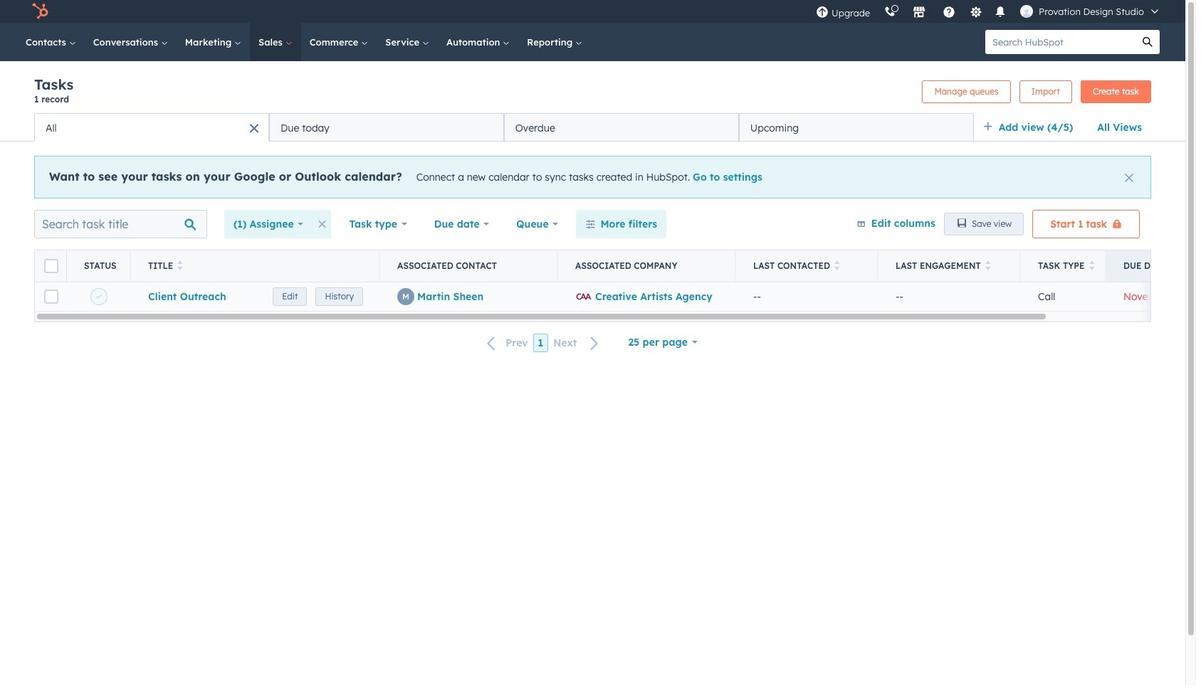 Task type: vqa. For each thing, say whether or not it's contained in the screenshot.
"Pagination" Navigation
yes



Task type: locate. For each thing, give the bounding box(es) containing it.
menu
[[809, 0, 1168, 23]]

alert
[[34, 156, 1151, 199]]

4 press to sort. image from the left
[[1089, 261, 1094, 271]]

tab list
[[34, 113, 974, 142]]

press to sort. image
[[177, 261, 183, 271], [834, 261, 840, 271], [985, 261, 991, 271], [1089, 261, 1094, 271]]

banner
[[34, 75, 1151, 113]]

close image
[[1125, 174, 1133, 182]]

pagination navigation
[[479, 334, 608, 353]]

2 column header from the left
[[67, 251, 131, 282]]

press to sort. element
[[177, 261, 183, 272], [834, 261, 840, 272], [985, 261, 991, 272], [1089, 261, 1094, 272]]

3 press to sort. element from the left
[[985, 261, 991, 272]]

3 press to sort. image from the left
[[985, 261, 991, 271]]

column header
[[35, 251, 67, 282], [67, 251, 131, 282], [380, 251, 558, 282], [558, 251, 736, 282]]

2 press to sort. image from the left
[[834, 261, 840, 271]]



Task type: describe. For each thing, give the bounding box(es) containing it.
task status: not completed image
[[96, 294, 102, 300]]

3 column header from the left
[[380, 251, 558, 282]]

Search HubSpot search field
[[985, 30, 1136, 54]]

Search task title search field
[[34, 210, 207, 239]]

1 press to sort. element from the left
[[177, 261, 183, 272]]

2 press to sort. element from the left
[[834, 261, 840, 272]]

4 column header from the left
[[558, 251, 736, 282]]

1 press to sort. image from the left
[[177, 261, 183, 271]]

james peterson image
[[1020, 5, 1033, 18]]

marketplaces image
[[913, 6, 926, 19]]

4 press to sort. element from the left
[[1089, 261, 1094, 272]]

1 column header from the left
[[35, 251, 67, 282]]



